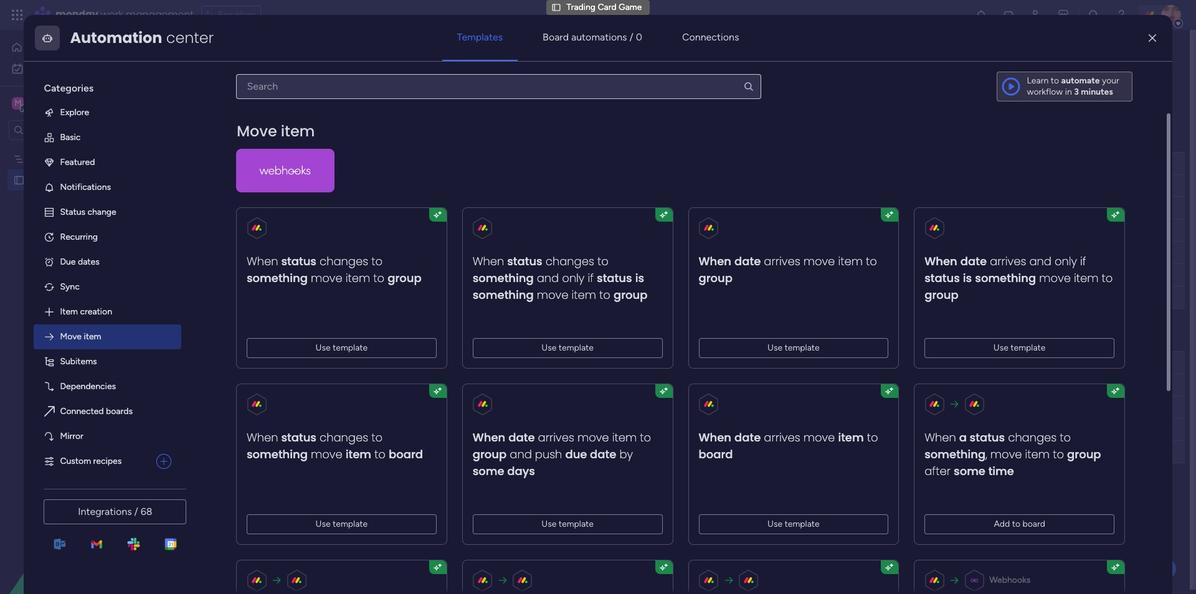 Task type: locate. For each thing, give the bounding box(es) containing it.
1 vertical spatial group title
[[214, 331, 276, 347]]

item inside when a status changes to something , move item to group after some time
[[1026, 447, 1051, 462]]

when date arrives   move item to group
[[699, 254, 878, 286]]

item left 5
[[236, 403, 253, 413]]

use for status
[[542, 343, 557, 353]]

item inside option
[[60, 307, 78, 317]]

use template button for something
[[925, 338, 1115, 358]]

integrations / 68
[[78, 506, 152, 518]]

when inside when date arrives   and only if status is something move item to group
[[925, 254, 958, 269]]

when inside when status changes   to something move item to group
[[247, 254, 279, 269]]

date inside when date arrives   and only if status is something move item to group
[[961, 254, 988, 269]]

2 vertical spatial trading
[[29, 175, 58, 185]]

subitems option
[[34, 350, 182, 375]]

main table tab list
[[189, 66, 1172, 87]]

select product image
[[11, 9, 24, 21]]

when inside when date arrives   move item to group and   push due date by some days
[[473, 430, 506, 446]]

arrives for when date arrives   move item to board
[[765, 430, 801, 446]]

main table button
[[210, 69, 258, 83]]

search everything image
[[1088, 9, 1101, 21]]

2 group from the top
[[214, 331, 250, 347]]

1 vertical spatial card
[[253, 41, 290, 61]]

1 horizontal spatial main
[[213, 70, 232, 81]]

0 horizontal spatial only
[[563, 270, 585, 286]]

campaign
[[330, 248, 370, 259]]

move inside when date arrives   move item to group
[[804, 254, 836, 269]]

item
[[60, 307, 78, 317], [236, 380, 253, 391], [236, 403, 253, 413]]

board automations / 0
[[543, 31, 643, 43]]

marketing plan
[[29, 153, 87, 164]]

new
[[231, 491, 248, 501]]

item inside option
[[84, 332, 101, 342]]

workflow
[[1028, 87, 1064, 97]]

1 horizontal spatial /
[[630, 31, 634, 43]]

group inside when date arrives   move item to group and   push due date by some days
[[473, 447, 507, 462]]

0 horizontal spatial move item
[[60, 332, 101, 342]]

group inside button
[[250, 491, 273, 501]]

2023 for nov 18, 2023
[[636, 203, 655, 213]]

2023 right 18,
[[636, 203, 655, 213]]

trading card game up add view image
[[191, 41, 340, 61]]

sync option
[[34, 275, 182, 300]]

some left time
[[955, 464, 986, 479]]

0 vertical spatial card
[[598, 2, 617, 12]]

1 horizontal spatial move
[[237, 121, 277, 141]]

use template for something
[[994, 343, 1047, 353]]

lottie animation element
[[0, 469, 159, 595]]

1 horizontal spatial add
[[995, 519, 1011, 530]]

only
[[1056, 254, 1078, 269], [563, 270, 585, 286]]

use template button for status
[[473, 338, 663, 358]]

when for when date arrives   and only if status is something move item to group
[[925, 254, 958, 269]]

item for item 5
[[236, 403, 253, 413]]

1 vertical spatial trading
[[191, 41, 249, 61]]

tab
[[270, 66, 290, 86]]

2 vertical spatial game
[[81, 175, 105, 185]]

when inside the when status changes   to something move item to board
[[247, 430, 279, 446]]

option
[[0, 147, 159, 150]]

due dates option
[[34, 250, 182, 275]]

date inside when date arrives   move item to board
[[735, 430, 762, 446]]

update feed image
[[1003, 9, 1015, 21]]

1 horizontal spatial if
[[1081, 254, 1087, 269]]

changes inside when status changes   to something move item to group
[[320, 254, 369, 269]]

sync
[[60, 282, 80, 292]]

date for when date arrives   move item to board
[[735, 430, 762, 446]]

recipes
[[93, 456, 122, 467]]

is inside when status changes   to something and only if status is something move item to group
[[636, 270, 645, 286]]

connections button
[[668, 22, 755, 52]]

research
[[265, 181, 301, 191]]

list box
[[0, 146, 159, 359]]

when a status changes to something , move item to group after some time
[[925, 430, 1102, 479]]

0 vertical spatial status
[[60, 207, 85, 217]]

0 vertical spatial main
[[213, 70, 232, 81]]

to inside when date arrives   move item to board
[[868, 430, 879, 446]]

trading card game
[[567, 2, 642, 12], [191, 41, 340, 61], [29, 175, 105, 185]]

is
[[636, 270, 645, 286], [964, 270, 973, 286]]

item inside when date arrives   move item to group
[[839, 254, 864, 269]]

0 horizontal spatial some
[[473, 464, 505, 479]]

card up automations
[[598, 2, 617, 12]]

1 vertical spatial trading card game
[[191, 41, 340, 61]]

working on it
[[518, 203, 570, 213]]

0 horizontal spatial trading
[[29, 175, 58, 185]]

1 horizontal spatial move item
[[237, 121, 315, 141]]

nov for nov 18, 2023
[[607, 203, 622, 213]]

0 vertical spatial move
[[237, 121, 277, 141]]

table
[[234, 70, 255, 81]]

trading card game up automations
[[567, 2, 642, 12]]

3 minutes
[[1075, 87, 1114, 97]]

use for due date
[[542, 519, 557, 530]]

2 horizontal spatial board
[[1023, 519, 1046, 530]]

1 group from the top
[[214, 132, 250, 147]]

1 vertical spatial /
[[134, 506, 138, 518]]

monday work management
[[55, 7, 194, 22]]

days
[[508, 464, 536, 479]]

use template
[[316, 343, 368, 353], [542, 343, 594, 353], [768, 343, 820, 353], [994, 343, 1047, 353], [316, 519, 368, 530], [542, 519, 594, 530], [768, 519, 820, 530]]

trading
[[567, 2, 596, 12], [191, 41, 249, 61], [29, 175, 58, 185]]

item inside when status changes   to something and only if status is something move item to group
[[572, 287, 597, 303]]

game
[[619, 2, 642, 12], [294, 41, 340, 61], [81, 175, 105, 185]]

when inside when a status changes to something , move item to group after some time
[[925, 430, 957, 446]]

template for group
[[333, 343, 368, 353]]

2 title from the top
[[253, 331, 276, 347]]

nov left 21,
[[607, 226, 623, 235]]

Group Title field
[[211, 132, 280, 148], [211, 331, 280, 347]]

automation
[[70, 27, 162, 48]]

some inside when a status changes to something , move item to group after some time
[[955, 464, 986, 479]]

when inside when date arrives   move item to group
[[699, 254, 732, 269]]

arrives inside when date arrives   move item to group and   push due date by some days
[[539, 430, 575, 446]]

0 horizontal spatial marketing
[[29, 153, 68, 164]]

some for some time
[[955, 464, 986, 479]]

use template button
[[247, 338, 437, 358], [473, 338, 663, 358], [699, 338, 889, 358], [925, 338, 1115, 358], [247, 515, 437, 535], [473, 515, 663, 535], [699, 515, 889, 535]]

2 group title from the top
[[214, 331, 276, 347]]

1 vertical spatial item
[[236, 380, 253, 391]]

when status changes   to something move item to group
[[247, 254, 422, 286]]

None search field
[[237, 74, 761, 99]]

1 vertical spatial group
[[214, 331, 250, 347]]

marketing down 'distribution'
[[236, 248, 275, 259]]

0 vertical spatial marketing
[[29, 153, 68, 164]]

game down featured at left top
[[81, 175, 105, 185]]

card up add view image
[[253, 41, 290, 61]]

date inside when date arrives   move item to group
[[735, 254, 762, 269]]

3 nov from the top
[[607, 381, 622, 390]]

marketing left plan
[[29, 153, 68, 164]]

board inside when date arrives   move item to board
[[699, 447, 734, 462]]

item inside the when status changes   to something move item to board
[[346, 447, 372, 462]]

move up subitems
[[60, 332, 82, 342]]

1 group title field from the top
[[211, 132, 280, 148]]

to
[[1051, 75, 1060, 86], [372, 254, 383, 269], [598, 254, 609, 269], [867, 254, 878, 269], [374, 270, 385, 286], [1103, 270, 1114, 286], [600, 287, 611, 303], [372, 430, 383, 446], [641, 430, 652, 446], [868, 430, 879, 446], [1061, 430, 1072, 446], [375, 447, 386, 462], [1054, 447, 1065, 462], [1013, 519, 1021, 530]]

1 nov from the top
[[607, 203, 622, 213]]

1 some from the left
[[473, 464, 505, 479]]

item for item creation
[[60, 307, 78, 317]]

1 vertical spatial main
[[29, 97, 51, 109]]

move item inside option
[[60, 332, 101, 342]]

changes inside when status changes   to something and only if status is something move item to group
[[546, 254, 595, 269]]

status inside the when status changes   to something move item to board
[[282, 430, 317, 446]]

title up market
[[253, 132, 276, 147]]

2023 right 21,
[[636, 226, 655, 235]]

arrives inside when date arrives   move item to group
[[765, 254, 801, 269]]

james peterson image
[[1162, 5, 1182, 25]]

move item
[[237, 121, 315, 141], [60, 332, 101, 342]]

move up market
[[237, 121, 277, 141]]

0 horizontal spatial move
[[60, 332, 82, 342]]

when status changes   to something move item to board
[[247, 430, 424, 462]]

title
[[253, 132, 276, 147], [253, 331, 276, 347]]

0 horizontal spatial add
[[213, 491, 229, 501]]

when for when status changes   to something move item to group
[[247, 254, 279, 269]]

2 vertical spatial card
[[60, 175, 79, 185]]

board
[[389, 447, 424, 462], [699, 447, 734, 462], [1023, 519, 1046, 530]]

0 horizontal spatial status
[[60, 207, 85, 217]]

arrives inside when date arrives   and only if status is something move item to group
[[991, 254, 1027, 269]]

changes inside the when status changes   to something move item to board
[[320, 430, 369, 446]]

2 vertical spatial nov
[[607, 381, 622, 390]]

status inside field
[[531, 358, 557, 368]]

0 horizontal spatial /
[[134, 506, 138, 518]]

automations
[[572, 31, 627, 43]]

group title field up market
[[211, 132, 280, 148]]

use template for due date
[[542, 519, 594, 530]]

2 nov from the top
[[607, 226, 623, 235]]

creation
[[80, 307, 112, 317]]

subitems
[[60, 356, 97, 367]]

trading up main table
[[191, 41, 249, 61]]

Person field
[[453, 356, 486, 370]]

0 vertical spatial project
[[313, 158, 341, 168]]

development
[[314, 203, 367, 214]]

status inside when status changes   to something move item to group
[[282, 254, 317, 269]]

0 horizontal spatial if
[[588, 270, 594, 286]]

/ left 68
[[134, 506, 138, 518]]

template for due date
[[559, 519, 594, 530]]

a
[[960, 430, 968, 446]]

0 vertical spatial trading card game
[[567, 2, 642, 12]]

recurring option
[[34, 225, 182, 250]]

1 horizontal spatial only
[[1056, 254, 1078, 269]]

move
[[804, 254, 836, 269], [311, 270, 343, 286], [1040, 270, 1072, 286], [537, 287, 569, 303], [578, 430, 610, 446], [804, 430, 836, 446], [311, 447, 343, 462], [991, 447, 1023, 462]]

2 is from the left
[[964, 270, 973, 286]]

0 vertical spatial group
[[214, 132, 250, 147]]

when for when date arrives   move item to board
[[699, 430, 732, 446]]

main workspace
[[29, 97, 102, 109]]

use template for status
[[542, 343, 594, 353]]

0 horizontal spatial card
[[60, 175, 79, 185]]

move item up subitems
[[60, 332, 101, 342]]

2023 for nov 21, 2023
[[636, 226, 655, 235]]

connections
[[683, 31, 740, 43]]

see plans
[[218, 9, 256, 20]]

1 is from the left
[[636, 270, 645, 286]]

0 vertical spatial add
[[213, 491, 229, 501]]

see plans button
[[201, 6, 261, 24]]

dates
[[78, 257, 100, 267]]

plans
[[235, 9, 256, 20]]

1 title from the top
[[253, 132, 276, 147]]

group up market
[[214, 132, 250, 147]]

1 group title from the top
[[214, 132, 276, 147]]

/
[[630, 31, 634, 43], [134, 506, 138, 518]]

0 vertical spatial item
[[60, 307, 78, 317]]

1 vertical spatial 2023
[[636, 226, 655, 235]]

0 vertical spatial 2023
[[636, 203, 655, 213]]

1 vertical spatial status
[[531, 358, 557, 368]]

use template button for board
[[699, 515, 889, 535]]

status for status change
[[60, 207, 85, 217]]

group inside when status changes   to something move item to group
[[388, 270, 422, 286]]

trading right public board image
[[29, 175, 58, 185]]

arrives inside when date arrives   move item to board
[[765, 430, 801, 446]]

group
[[214, 132, 250, 147], [214, 331, 250, 347]]

when for when status changes   to something move item to board
[[247, 430, 279, 446]]

1 horizontal spatial some
[[955, 464, 986, 479]]

1 horizontal spatial marketing
[[236, 248, 275, 259]]

4
[[256, 380, 261, 391]]

title up '4'
[[253, 331, 276, 347]]

learn to automate
[[1028, 75, 1101, 86]]

group up item 4
[[214, 331, 250, 347]]

help button
[[1133, 559, 1177, 580]]

some inside when date arrives   move item to group and   push due date by some days
[[473, 464, 505, 479]]

item down sync
[[60, 307, 78, 317]]

trading up board automations / 0
[[567, 2, 596, 12]]

group for second the group title field from the bottom
[[214, 132, 250, 147]]

2 some from the left
[[955, 464, 986, 479]]

use template for item
[[316, 519, 368, 530]]

status inside option
[[60, 207, 85, 217]]

status inside when a status changes to something , move item to group after some time
[[971, 430, 1006, 446]]

changes for status
[[546, 254, 595, 269]]

0 vertical spatial nov
[[607, 203, 622, 213]]

2023 right 19,
[[636, 381, 655, 390]]

0 horizontal spatial game
[[81, 175, 105, 185]]

main right workspace icon
[[29, 97, 51, 109]]

0 vertical spatial trading
[[567, 2, 596, 12]]

1 horizontal spatial is
[[964, 270, 973, 286]]

1 vertical spatial game
[[294, 41, 340, 61]]

template
[[333, 343, 368, 353], [559, 343, 594, 353], [785, 343, 820, 353], [1012, 343, 1047, 353], [333, 519, 368, 530], [559, 519, 594, 530], [785, 519, 820, 530]]

1 2023 from the top
[[636, 203, 655, 213]]

2 vertical spatial 2023
[[636, 381, 655, 390]]

template for board
[[785, 519, 820, 530]]

date for when date arrives   move item to group
[[735, 254, 762, 269]]

help image
[[1116, 9, 1128, 21]]

0 vertical spatial if
[[1081, 254, 1087, 269]]

1 horizontal spatial trading
[[191, 41, 249, 61]]

1 vertical spatial marketing
[[236, 248, 275, 259]]

home option
[[7, 37, 151, 57]]

move item down 'search' field
[[237, 121, 315, 141]]

trading card game button
[[189, 41, 360, 61]]

group title up item 4
[[214, 331, 276, 347]]

game up 0
[[619, 2, 642, 12]]

use for item
[[316, 519, 331, 530]]

workspace
[[53, 97, 102, 109]]

notifications option
[[34, 175, 182, 200]]

changes for board
[[320, 430, 369, 446]]

move inside when date arrives   move item to board
[[804, 430, 836, 446]]

1 vertical spatial add
[[995, 519, 1011, 530]]

group title field up item 4
[[211, 331, 280, 347]]

automation center
[[70, 27, 214, 48]]

1 horizontal spatial board
[[699, 447, 734, 462]]

group title for second the group title field from the bottom
[[214, 132, 276, 147]]

nov left 18,
[[607, 203, 622, 213]]

status for status
[[531, 358, 557, 368]]

1 vertical spatial only
[[563, 270, 585, 286]]

item left '4'
[[236, 380, 253, 391]]

audience
[[347, 181, 384, 191]]

group inside when a status changes to something , move item to group after some time
[[1068, 447, 1102, 462]]

/ left 0
[[630, 31, 634, 43]]

add down time
[[995, 519, 1011, 530]]

0 horizontal spatial main
[[29, 97, 51, 109]]

card down featured at left top
[[60, 175, 79, 185]]

2 vertical spatial item
[[236, 403, 253, 413]]

1 vertical spatial if
[[588, 270, 594, 286]]

marketing inside list box
[[29, 153, 68, 164]]

0 vertical spatial group title
[[214, 132, 276, 147]]

move inside when status changes   to something and only if status is something move item to group
[[537, 287, 569, 303]]

status change
[[60, 207, 116, 217]]

move
[[237, 121, 277, 141], [60, 332, 82, 342]]

main
[[213, 70, 232, 81], [29, 97, 51, 109]]

add left new
[[213, 491, 229, 501]]

1 vertical spatial move item
[[60, 332, 101, 342]]

dependencies
[[60, 381, 116, 392]]

1 vertical spatial nov
[[607, 226, 623, 235]]

template for status
[[559, 343, 594, 353]]

group title for 1st the group title field from the bottom
[[214, 331, 276, 347]]

categories heading
[[34, 72, 182, 100]]

nov 21, 2023
[[607, 226, 655, 235]]

main inside workspace selection 'element'
[[29, 97, 51, 109]]

1 vertical spatial move
[[60, 332, 82, 342]]

some left days
[[473, 464, 505, 479]]

in
[[1066, 87, 1073, 97]]

group title up market
[[214, 132, 276, 147]]

date for when date arrives   and only if status is something move item to group
[[961, 254, 988, 269]]

1 vertical spatial group title field
[[211, 331, 280, 347]]

5
[[256, 403, 261, 413]]

main inside main table "button"
[[213, 70, 232, 81]]

1 vertical spatial project
[[313, 357, 341, 368]]

when inside when status changes   to something and only if status is something move item to group
[[473, 254, 505, 269]]

template for item
[[333, 519, 368, 530]]

main left table
[[213, 70, 232, 81]]

when for when a status changes to something , move item to group after some time
[[925, 430, 957, 446]]

0 vertical spatial only
[[1056, 254, 1078, 269]]

trading card game down featured at left top
[[29, 175, 105, 185]]

group for 1st the group title field from the bottom
[[214, 331, 250, 347]]

project
[[313, 158, 341, 168], [313, 357, 341, 368]]

2 2023 from the top
[[636, 226, 655, 235]]

when inside when date arrives   move item to board
[[699, 430, 732, 446]]

game up 'search' field
[[294, 41, 340, 61]]

add for add to board
[[995, 519, 1011, 530]]

2023 for nov 19, 2023
[[636, 381, 655, 390]]

nov left 19,
[[607, 381, 622, 390]]

3 2023 from the top
[[636, 381, 655, 390]]

public board image
[[13, 174, 25, 186]]

integrations
[[78, 506, 132, 518]]

use template for group
[[316, 343, 368, 353]]

21,
[[625, 226, 634, 235]]

2023
[[636, 203, 655, 213], [636, 226, 655, 235], [636, 381, 655, 390]]

0 horizontal spatial board
[[389, 447, 424, 462]]

0 vertical spatial game
[[619, 2, 642, 12]]

0 vertical spatial /
[[630, 31, 634, 43]]

0 vertical spatial move item
[[237, 121, 315, 141]]

management
[[126, 7, 194, 22]]

0 horizontal spatial trading card game
[[29, 175, 105, 185]]

0 vertical spatial title
[[253, 132, 276, 147]]

move inside option
[[60, 332, 82, 342]]

1 horizontal spatial status
[[531, 358, 557, 368]]

0 horizontal spatial is
[[636, 270, 645, 286]]

1 vertical spatial title
[[253, 331, 276, 347]]

0 vertical spatial group title field
[[211, 132, 280, 148]]

use for board
[[768, 519, 783, 530]]

Date field
[[619, 356, 644, 370]]

item inside when status changes   to something move item to group
[[346, 270, 371, 286]]



Task type: vqa. For each thing, say whether or not it's contained in the screenshot.
"new" in SAVE AS NEW VIEW button
no



Task type: describe. For each thing, give the bounding box(es) containing it.
add view image
[[278, 71, 283, 81]]

explore
[[60, 107, 89, 118]]

board inside button
[[1023, 519, 1046, 530]]

nov for nov 21, 2023
[[607, 226, 623, 235]]

design
[[269, 203, 296, 214]]

move inside when a status changes to something , move item to group after some time
[[991, 447, 1023, 462]]

basic option
[[34, 125, 182, 150]]

due
[[566, 447, 588, 462]]

connected
[[60, 406, 104, 417]]

card inside list box
[[60, 175, 79, 185]]

notifications image
[[976, 9, 988, 21]]

nov 19, 2023
[[607, 381, 655, 390]]

item 4
[[236, 380, 261, 391]]

by
[[620, 447, 634, 462]]

explore option
[[34, 100, 182, 125]]

connected boards
[[60, 406, 133, 417]]

/ inside button
[[134, 506, 138, 518]]

mirror
[[60, 431, 83, 442]]

2 horizontal spatial game
[[619, 2, 642, 12]]

Search in workspace field
[[26, 123, 104, 137]]

home
[[27, 42, 51, 52]]

and inside when date arrives   move item to group and   push due date by some days
[[510, 447, 532, 462]]

Search field
[[290, 98, 327, 116]]

arrives for when date arrives   and only if status is something move item to group
[[991, 254, 1027, 269]]

arrives for when date arrives   move item to group
[[765, 254, 801, 269]]

integrations / 68 button
[[44, 500, 187, 525]]

and inside when status changes   to something and only if status is something move item to group
[[537, 270, 560, 286]]

categories list box
[[34, 72, 192, 474]]

2 group title field from the top
[[211, 331, 280, 347]]

date
[[622, 358, 640, 368]]

use template button for group
[[247, 338, 437, 358]]

list box containing marketing plan
[[0, 146, 159, 359]]

categories
[[44, 82, 94, 94]]

item inside when date arrives   move item to board
[[839, 430, 865, 446]]

1 horizontal spatial game
[[294, 41, 340, 61]]

basic
[[60, 132, 81, 143]]

after
[[925, 464, 952, 479]]

item inside when date arrives   and only if status is something move item to group
[[1075, 270, 1100, 286]]

setup
[[337, 226, 360, 236]]

marketing for marketing and branding campaign
[[236, 248, 275, 259]]

something inside when date arrives   and only if status is something move item to group
[[976, 270, 1037, 286]]

,
[[987, 447, 988, 462]]

due
[[60, 257, 76, 267]]

main table
[[213, 70, 255, 81]]

product
[[236, 203, 267, 214]]

use template for board
[[768, 519, 820, 530]]

19,
[[624, 381, 634, 390]]

move inside when status changes   to something move item to group
[[311, 270, 343, 286]]

target
[[320, 181, 344, 191]]

custom
[[60, 456, 91, 467]]

title for second the group title field from the bottom
[[253, 132, 276, 147]]

analysis
[[386, 181, 418, 191]]

move inside when date arrives   move item to group and   push due date by some days
[[578, 430, 610, 446]]

when status changes   to something and only if status is something move item to group
[[473, 254, 648, 303]]

when for when status changes   to something and only if status is something move item to group
[[473, 254, 505, 269]]

board
[[543, 31, 569, 43]]

group inside when date arrives   and only if status is something move item to group
[[925, 287, 959, 303]]

item 5
[[236, 403, 261, 413]]

your workflow in
[[1028, 75, 1120, 97]]

board inside the when status changes   to something move item to board
[[389, 447, 424, 462]]

changes inside when a status changes to something , move item to group after some time
[[1009, 430, 1058, 446]]

logistics
[[300, 226, 335, 236]]

add for add new group
[[213, 491, 229, 501]]

collapse image
[[1159, 102, 1169, 112]]

use template button for due date
[[473, 515, 663, 535]]

due dates
[[60, 257, 100, 267]]

done
[[534, 247, 554, 258]]

use for something
[[994, 343, 1009, 353]]

dependencies option
[[34, 375, 182, 400]]

move inside when date arrives   and only if status is something move item to group
[[1040, 270, 1072, 286]]

2 project from the top
[[313, 357, 341, 368]]

when for when date arrives   move item to group
[[699, 254, 732, 269]]

automate
[[1062, 75, 1101, 86]]

item creation
[[60, 307, 112, 317]]

Status field
[[528, 356, 560, 370]]

distribution and logistics setup
[[236, 226, 360, 236]]

to inside when date arrives   and only if status is something move item to group
[[1103, 270, 1114, 286]]

18,
[[624, 203, 634, 213]]

invite members image
[[1030, 9, 1043, 21]]

2 vertical spatial trading card game
[[29, 175, 105, 185]]

home link
[[7, 37, 151, 57]]

add new group
[[213, 491, 273, 501]]

template for something
[[1012, 343, 1047, 353]]

product design and development
[[236, 203, 367, 214]]

to inside when date arrives   move item to group
[[867, 254, 878, 269]]

on
[[552, 203, 562, 213]]

2 horizontal spatial card
[[598, 2, 617, 12]]

connected boards option
[[34, 400, 182, 424]]

when for when date arrives   move item to group and   push due date by some days
[[473, 430, 506, 446]]

when date arrives   move item to group and   push due date by some days
[[473, 430, 652, 479]]

recurring
[[60, 232, 98, 242]]

board automations / 0 button
[[528, 22, 658, 52]]

if inside when status changes   to something and only if status is something move item to group
[[588, 270, 594, 286]]

some for some days
[[473, 464, 505, 479]]

workspace selection element
[[12, 96, 104, 112]]

something inside the when status changes   to something move item to board
[[247, 447, 308, 462]]

when date arrives   move item to board
[[699, 430, 879, 462]]

if inside when date arrives   and only if status is something move item to group
[[1081, 254, 1087, 269]]

use for group
[[316, 343, 331, 353]]

boards
[[106, 406, 133, 417]]

main for main workspace
[[29, 97, 51, 109]]

center
[[166, 27, 214, 48]]

Search for a column type search field
[[237, 74, 761, 99]]

featured
[[60, 157, 95, 168]]

market
[[236, 181, 263, 191]]

is inside when date arrives   and only if status is something move item to group
[[964, 270, 973, 286]]

tab inside the 'main table' tab list
[[270, 66, 290, 86]]

your
[[1103, 75, 1120, 86]]

title for 1st the group title field from the bottom
[[253, 331, 276, 347]]

arrives for when date arrives   move item to group and   push due date by some days
[[539, 430, 575, 446]]

distribution
[[236, 226, 281, 236]]

2 horizontal spatial trading
[[567, 2, 596, 12]]

see
[[218, 9, 233, 20]]

something inside when status changes   to something move item to group
[[247, 270, 308, 286]]

webhooks
[[990, 575, 1032, 586]]

only inside when status changes   to something and only if status is something move item to group
[[563, 270, 585, 286]]

add new group button
[[190, 486, 279, 506]]

group inside when status changes   to something and only if status is something move item to group
[[614, 287, 648, 303]]

item creation option
[[34, 300, 182, 325]]

when date arrives   and only if status is something move item to group
[[925, 254, 1114, 303]]

group inside when date arrives   move item to group
[[699, 270, 733, 286]]

marketing and branding campaign
[[236, 248, 370, 259]]

1 horizontal spatial card
[[253, 41, 290, 61]]

add to board button
[[925, 515, 1115, 535]]

mirror option
[[34, 424, 182, 449]]

use template button for item
[[247, 515, 437, 535]]

1 project from the top
[[313, 158, 341, 168]]

person
[[456, 358, 483, 368]]

something inside when a status changes to something , move item to group after some time
[[925, 447, 987, 462]]

to inside when date arrives   move item to group and   push due date by some days
[[641, 430, 652, 446]]

work
[[101, 7, 123, 22]]

and inside when date arrives   and only if status is something move item to group
[[1030, 254, 1052, 269]]

change
[[88, 207, 116, 217]]

changes for group
[[320, 254, 369, 269]]

plan
[[70, 153, 87, 164]]

lottie animation image
[[0, 469, 159, 595]]

monday
[[55, 7, 98, 22]]

date for when date arrives   move item to group and   push due date by some days
[[509, 430, 535, 446]]

item for item 4
[[236, 380, 253, 391]]

monday marketplace image
[[1058, 9, 1070, 21]]

only inside when date arrives   and only if status is something move item to group
[[1056, 254, 1078, 269]]

custom recipes option
[[34, 449, 152, 474]]

workspace image
[[12, 97, 24, 110]]

3
[[1075, 87, 1080, 97]]

0
[[636, 31, 643, 43]]

nov 18, 2023
[[607, 203, 655, 213]]

learn
[[1028, 75, 1049, 86]]

move item option
[[34, 325, 182, 350]]

time
[[989, 464, 1015, 479]]

item inside when date arrives   move item to group and   push due date by some days
[[613, 430, 637, 446]]

to inside button
[[1013, 519, 1021, 530]]

search image
[[743, 81, 755, 92]]

push
[[536, 447, 563, 462]]

status change option
[[34, 200, 182, 225]]

1 horizontal spatial trading card game
[[191, 41, 340, 61]]

move inside the when status changes   to something move item to board
[[311, 447, 343, 462]]

2 horizontal spatial trading card game
[[567, 2, 642, 12]]

marketing for marketing plan
[[29, 153, 68, 164]]

status inside when date arrives   and only if status is something move item to group
[[925, 270, 961, 286]]

m
[[14, 98, 22, 108]]

/ inside button
[[630, 31, 634, 43]]

working
[[518, 203, 550, 213]]

featured option
[[34, 150, 182, 175]]

branding
[[293, 248, 328, 259]]

custom recipes
[[60, 456, 122, 467]]

nov for nov 19, 2023
[[607, 381, 622, 390]]

main for main table
[[213, 70, 232, 81]]



